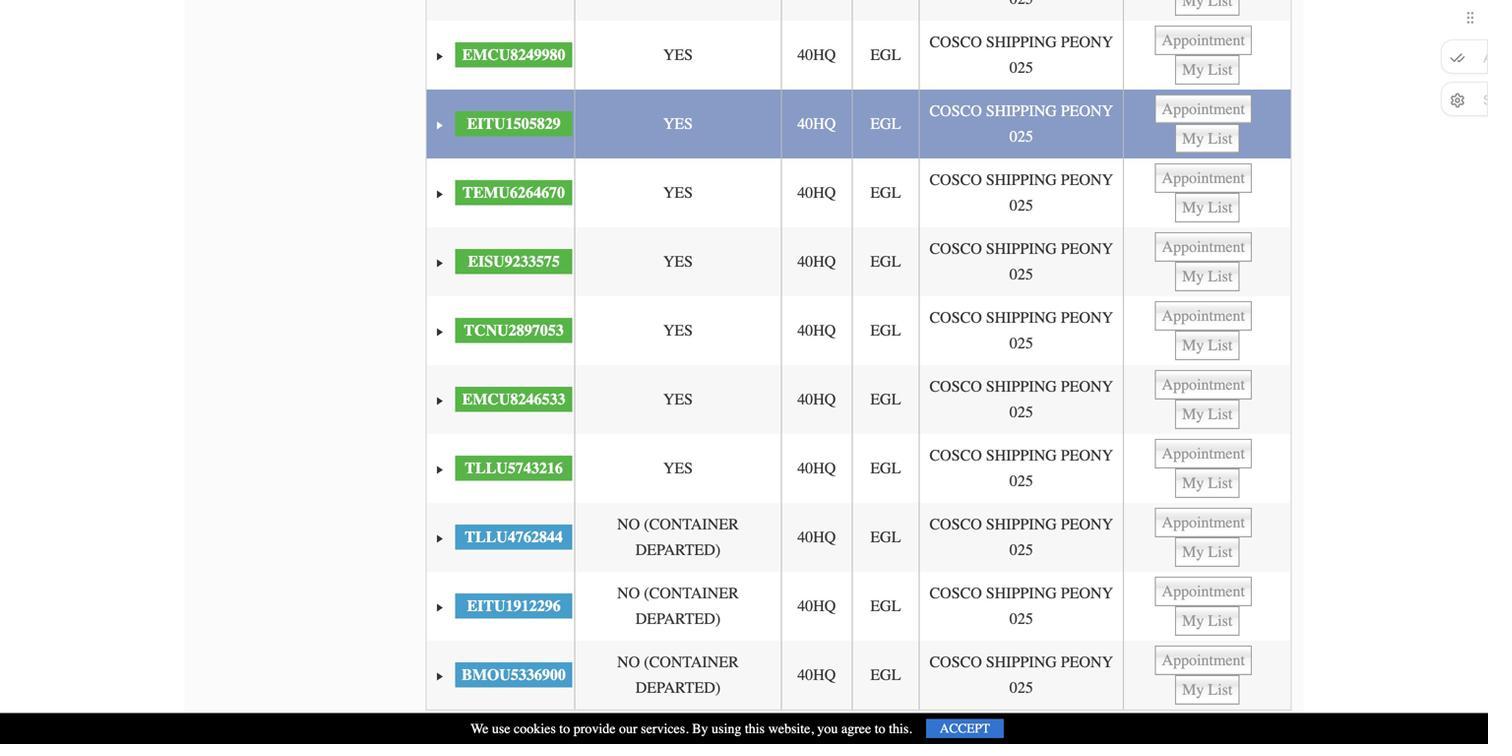 Task type: locate. For each thing, give the bounding box(es) containing it.
cosco shipping peony 025 cell for tcnu2897053
[[919, 296, 1124, 365]]

1 vertical spatial departed)
[[636, 610, 721, 628]]

40hq cell for tcnu2897053
[[781, 296, 852, 365]]

40hq for eisu9233575
[[798, 253, 836, 271]]

egl cell
[[852, 21, 919, 89], [852, 89, 919, 158], [852, 158, 919, 227], [852, 227, 919, 296], [852, 296, 919, 365], [852, 365, 919, 434], [852, 434, 919, 503], [852, 503, 919, 572], [852, 572, 919, 641], [852, 641, 919, 710]]

7 egl from the top
[[871, 459, 901, 478]]

departed) for bmou5336900
[[636, 679, 721, 697]]

accept button
[[926, 719, 1004, 739]]

yes cell for tllu5743216
[[575, 434, 781, 503]]

to left provide
[[560, 721, 570, 737]]

(container for tllu4762844
[[644, 516, 739, 534]]

3 yes from the top
[[664, 184, 693, 202]]

9 cosco from the top
[[930, 585, 983, 603]]

eitu1912296 cell
[[453, 572, 575, 641]]

shipping
[[987, 33, 1057, 51], [987, 102, 1057, 120], [987, 171, 1057, 189], [987, 240, 1057, 258], [987, 309, 1057, 327], [987, 378, 1057, 396], [987, 447, 1057, 465], [987, 516, 1057, 534], [987, 585, 1057, 603], [987, 654, 1057, 672]]

2 vertical spatial no (container departed)
[[618, 654, 739, 697]]

0 vertical spatial no (container departed)
[[618, 516, 739, 559]]

cosco shipping peony 025 for emcu8249980
[[930, 33, 1114, 77]]

1 vertical spatial no (container departed)
[[618, 585, 739, 628]]

10 egl cell from the top
[[852, 641, 919, 710]]

2 025 from the top
[[1010, 127, 1034, 146]]

4 yes cell from the top
[[575, 227, 781, 296]]

egl for tllu5743216
[[871, 459, 901, 478]]

tllu5743216 cell
[[453, 434, 575, 503]]

cosco for emcu8246533
[[930, 378, 983, 396]]

3 departed) from the top
[[636, 679, 721, 697]]

egl cell for eitu1912296
[[852, 572, 919, 641]]

cosco shipping peony 025 cell
[[919, 21, 1124, 89], [919, 89, 1124, 158], [919, 158, 1124, 227], [919, 227, 1124, 296], [919, 296, 1124, 365], [919, 365, 1124, 434], [919, 434, 1124, 503], [919, 503, 1124, 572], [919, 572, 1124, 641], [919, 641, 1124, 710]]

1 vertical spatial (container
[[644, 585, 739, 603]]

cosco for tcnu2897053
[[930, 309, 983, 327]]

no
[[618, 516, 640, 534], [618, 585, 640, 603], [618, 654, 640, 672]]

yes for emcu8246533
[[664, 390, 693, 409]]

1 (container from the top
[[644, 516, 739, 534]]

cosco shipping peony 025
[[930, 33, 1114, 77], [930, 102, 1114, 146], [930, 171, 1114, 215], [930, 240, 1114, 283], [930, 309, 1114, 352], [930, 378, 1114, 421], [930, 447, 1114, 490], [930, 516, 1114, 559], [930, 585, 1114, 628], [930, 654, 1114, 697]]

cosco shipping peony 025 for tllu4762844
[[930, 516, 1114, 559]]

no (container departed) cell for eitu1912296
[[575, 572, 781, 641]]

025
[[1010, 58, 1034, 77], [1010, 127, 1034, 146], [1010, 196, 1034, 215], [1010, 265, 1034, 283], [1010, 334, 1034, 352], [1010, 403, 1034, 421], [1010, 472, 1034, 490], [1010, 541, 1034, 559], [1010, 610, 1034, 628], [1010, 679, 1034, 697]]

cosco for eisu9233575
[[930, 240, 983, 258]]

1 cosco shipping peony 025 from the top
[[930, 33, 1114, 77]]

cosco for emcu8249980
[[930, 33, 983, 51]]

peony for emcu8246533
[[1061, 378, 1114, 396]]

5 shipping from the top
[[987, 309, 1057, 327]]

6 peony from the top
[[1061, 378, 1114, 396]]

cell
[[453, 0, 575, 21], [575, 0, 781, 21], [781, 0, 852, 21], [852, 0, 919, 21], [919, 0, 1124, 21], [1124, 21, 1291, 89], [1124, 89, 1291, 158], [1124, 158, 1291, 227], [1124, 227, 1291, 296], [1124, 296, 1291, 365], [1124, 365, 1291, 434], [1124, 434, 1291, 503], [1124, 503, 1291, 572], [1124, 572, 1291, 641], [1124, 641, 1291, 710]]

row group
[[427, 0, 1291, 710]]

cosco shipping peony 025 cell for emcu8246533
[[919, 365, 1124, 434]]

1 yes from the top
[[664, 46, 693, 64]]

this
[[745, 721, 765, 737]]

5 cosco shipping peony 025 cell from the top
[[919, 296, 1124, 365]]

egl for eitu1912296
[[871, 597, 901, 615]]

9 40hq cell from the top
[[781, 572, 852, 641]]

cosco shipping peony 025 for eisu9233575
[[930, 240, 1114, 283]]

8 egl from the top
[[871, 528, 901, 547]]

3 shipping from the top
[[987, 171, 1057, 189]]

6 egl cell from the top
[[852, 365, 919, 434]]

025 for eitu1505829
[[1010, 127, 1034, 146]]

emcu8246533
[[462, 390, 566, 409]]

4 peony from the top
[[1061, 240, 1114, 258]]

tcnu2897053 cell
[[453, 296, 575, 365]]

2 40hq from the top
[[798, 115, 836, 133]]

tllu4762844 cell
[[453, 503, 575, 572]]

peony for eitu1912296
[[1061, 585, 1114, 603]]

025 for eitu1912296
[[1010, 610, 1034, 628]]

10 peony from the top
[[1061, 654, 1114, 672]]

peony
[[1061, 33, 1114, 51], [1061, 102, 1114, 120], [1061, 171, 1114, 189], [1061, 240, 1114, 258], [1061, 309, 1114, 327], [1061, 378, 1114, 396], [1061, 447, 1114, 465], [1061, 516, 1114, 534], [1061, 585, 1114, 603], [1061, 654, 1114, 672]]

agree
[[842, 721, 872, 737]]

7 025 from the top
[[1010, 472, 1034, 490]]

4 40hq cell from the top
[[781, 227, 852, 296]]

cosco shipping peony 025 for tllu5743216
[[930, 447, 1114, 490]]

egl cell for tllu4762844
[[852, 503, 919, 572]]

yes
[[664, 46, 693, 64], [664, 115, 693, 133], [664, 184, 693, 202], [664, 253, 693, 271], [664, 322, 693, 340], [664, 390, 693, 409], [664, 459, 693, 478]]

10 cosco from the top
[[930, 654, 983, 672]]

cosco for eitu1912296
[[930, 585, 983, 603]]

1 40hq cell from the top
[[781, 21, 852, 89]]

shipping for eisu9233575
[[987, 240, 1057, 258]]

7 yes cell from the top
[[575, 434, 781, 503]]

1 cosco shipping peony 025 cell from the top
[[919, 21, 1124, 89]]

to
[[560, 721, 570, 737], [875, 721, 886, 737]]

eitu1912296
[[467, 597, 561, 615]]

1 departed) from the top
[[636, 541, 721, 559]]

3 cosco from the top
[[930, 171, 983, 189]]

5 yes from the top
[[664, 322, 693, 340]]

6 egl from the top
[[871, 390, 901, 409]]

yes cell for emcu8249980
[[575, 21, 781, 89]]

11 row from the top
[[427, 641, 1291, 710]]

7 cosco shipping peony 025 cell from the top
[[919, 434, 1124, 503]]

departed)
[[636, 541, 721, 559], [636, 610, 721, 628], [636, 679, 721, 697]]

cosco shipping peony 025 cell for bmou5336900
[[919, 641, 1124, 710]]

4 egl from the top
[[871, 253, 901, 271]]

6 yes cell from the top
[[575, 365, 781, 434]]

9 egl from the top
[[871, 597, 901, 615]]

3 40hq cell from the top
[[781, 158, 852, 227]]

7 peony from the top
[[1061, 447, 1114, 465]]

8 peony from the top
[[1061, 516, 1114, 534]]

025 for tcnu2897053
[[1010, 334, 1034, 352]]

2 peony from the top
[[1061, 102, 1114, 120]]

0 horizontal spatial to
[[560, 721, 570, 737]]

9 025 from the top
[[1010, 610, 1034, 628]]

None button
[[1176, 0, 1240, 16], [1156, 25, 1253, 55], [1176, 55, 1240, 85], [1156, 94, 1253, 124], [1176, 124, 1240, 153], [1156, 163, 1253, 193], [1176, 193, 1240, 222], [1156, 232, 1253, 262], [1176, 262, 1240, 291], [1156, 301, 1253, 331], [1176, 331, 1240, 360], [1156, 370, 1253, 400], [1176, 400, 1240, 429], [1156, 439, 1253, 469], [1176, 469, 1240, 498], [1156, 508, 1253, 537], [1176, 537, 1240, 567], [1156, 577, 1253, 606], [1176, 606, 1240, 636], [1156, 646, 1253, 675], [1176, 675, 1240, 705], [1176, 0, 1240, 16], [1156, 25, 1253, 55], [1176, 55, 1240, 85], [1156, 94, 1253, 124], [1176, 124, 1240, 153], [1156, 163, 1253, 193], [1176, 193, 1240, 222], [1156, 232, 1253, 262], [1176, 262, 1240, 291], [1156, 301, 1253, 331], [1176, 331, 1240, 360], [1156, 370, 1253, 400], [1176, 400, 1240, 429], [1156, 439, 1253, 469], [1176, 469, 1240, 498], [1156, 508, 1253, 537], [1176, 537, 1240, 567], [1156, 577, 1253, 606], [1176, 606, 1240, 636], [1156, 646, 1253, 675], [1176, 675, 1240, 705]]

2 no from the top
[[618, 585, 640, 603]]

0 vertical spatial departed)
[[636, 541, 721, 559]]

40hq
[[798, 46, 836, 64], [798, 115, 836, 133], [798, 184, 836, 202], [798, 253, 836, 271], [798, 322, 836, 340], [798, 390, 836, 409], [798, 459, 836, 478], [798, 528, 836, 547], [798, 597, 836, 615], [798, 666, 836, 684]]

emcu8249980 cell
[[453, 21, 575, 89]]

025 for eisu9233575
[[1010, 265, 1034, 283]]

tllu4762844
[[465, 528, 563, 547]]

2 40hq cell from the top
[[781, 89, 852, 158]]

no (container departed) cell for bmou5336900
[[575, 641, 781, 710]]

6 40hq cell from the top
[[781, 365, 852, 434]]

peony for temu6264670
[[1061, 171, 1114, 189]]

yes for temu6264670
[[664, 184, 693, 202]]

7 shipping from the top
[[987, 447, 1057, 465]]

9 cosco shipping peony 025 from the top
[[930, 585, 1114, 628]]

6 cosco shipping peony 025 from the top
[[930, 378, 1114, 421]]

no (container departed) for tllu4762844
[[618, 516, 739, 559]]

5 cosco shipping peony 025 from the top
[[930, 309, 1114, 352]]

yes cell for emcu8246533
[[575, 365, 781, 434]]

4 egl cell from the top
[[852, 227, 919, 296]]

egl for emcu8249980
[[871, 46, 901, 64]]

6 shipping from the top
[[987, 378, 1057, 396]]

025 for bmou5336900
[[1010, 679, 1034, 697]]

egl cell for bmou5336900
[[852, 641, 919, 710]]

no (container departed) cell
[[575, 503, 781, 572], [575, 572, 781, 641], [575, 641, 781, 710]]

egl
[[871, 46, 901, 64], [871, 115, 901, 133], [871, 184, 901, 202], [871, 253, 901, 271], [871, 322, 901, 340], [871, 390, 901, 409], [871, 459, 901, 478], [871, 528, 901, 547], [871, 597, 901, 615], [871, 666, 901, 684]]

3 peony from the top
[[1061, 171, 1114, 189]]

cosco shipping peony 025 for temu6264670
[[930, 171, 1114, 215]]

cosco shipping peony 025 cell for tllu4762844
[[919, 503, 1124, 572]]

9 peony from the top
[[1061, 585, 1114, 603]]

emcu8249980
[[462, 46, 566, 64]]

no for bmou5336900
[[618, 654, 640, 672]]

9 shipping from the top
[[987, 585, 1057, 603]]

egl cell for eisu9233575
[[852, 227, 919, 296]]

row
[[427, 0, 1291, 21], [427, 21, 1291, 89], [427, 89, 1291, 158], [427, 158, 1291, 227], [427, 227, 1291, 296], [427, 296, 1291, 365], [427, 365, 1291, 434], [427, 434, 1291, 503], [427, 503, 1291, 572], [427, 572, 1291, 641], [427, 641, 1291, 710]]

cosco shipping peony 025 cell for emcu8249980
[[919, 21, 1124, 89]]

4 cosco from the top
[[930, 240, 983, 258]]

peony for tllu5743216
[[1061, 447, 1114, 465]]

2 row from the top
[[427, 21, 1291, 89]]

9 row from the top
[[427, 503, 1291, 572]]

website,
[[769, 721, 814, 737]]

2 vertical spatial no
[[618, 654, 640, 672]]

4 40hq from the top
[[798, 253, 836, 271]]

this.
[[889, 721, 913, 737]]

5 egl cell from the top
[[852, 296, 919, 365]]

temu6264670
[[463, 184, 565, 202]]

2 no (container departed) cell from the top
[[575, 572, 781, 641]]

6 025 from the top
[[1010, 403, 1034, 421]]

10 shipping from the top
[[987, 654, 1057, 672]]

10 40hq cell from the top
[[781, 641, 852, 710]]

no (container departed)
[[618, 516, 739, 559], [618, 585, 739, 628], [618, 654, 739, 697]]

2 vertical spatial departed)
[[636, 679, 721, 697]]

peony for bmou5336900
[[1061, 654, 1114, 672]]

2 egl from the top
[[871, 115, 901, 133]]

cosco for tllu5743216
[[930, 447, 983, 465]]

0 vertical spatial no
[[618, 516, 640, 534]]

9 40hq from the top
[[798, 597, 836, 615]]

2 yes from the top
[[664, 115, 693, 133]]

shipping for tllu5743216
[[987, 447, 1057, 465]]

8 025 from the top
[[1010, 541, 1034, 559]]

(container
[[644, 516, 739, 534], [644, 585, 739, 603], [644, 654, 739, 672]]

025 for emcu8246533
[[1010, 403, 1034, 421]]

4 cosco shipping peony 025 from the top
[[930, 240, 1114, 283]]

10 40hq from the top
[[798, 666, 836, 684]]

8 cosco shipping peony 025 cell from the top
[[919, 503, 1124, 572]]

cosco shipping peony 025 for bmou5336900
[[930, 654, 1114, 697]]

no for eitu1912296
[[618, 585, 640, 603]]

40hq cell
[[781, 21, 852, 89], [781, 89, 852, 158], [781, 158, 852, 227], [781, 227, 852, 296], [781, 296, 852, 365], [781, 365, 852, 434], [781, 434, 852, 503], [781, 503, 852, 572], [781, 572, 852, 641], [781, 641, 852, 710]]

3 yes cell from the top
[[575, 158, 781, 227]]

shipping for emcu8249980
[[987, 33, 1057, 51]]

40hq for emcu8249980
[[798, 46, 836, 64]]

2 vertical spatial (container
[[644, 654, 739, 672]]

8 egl cell from the top
[[852, 503, 919, 572]]

1 40hq from the top
[[798, 46, 836, 64]]

4 cosco shipping peony 025 cell from the top
[[919, 227, 1124, 296]]

7 egl cell from the top
[[852, 434, 919, 503]]

to left this.
[[875, 721, 886, 737]]

yes cell
[[575, 21, 781, 89], [575, 89, 781, 158], [575, 158, 781, 227], [575, 227, 781, 296], [575, 296, 781, 365], [575, 365, 781, 434], [575, 434, 781, 503]]

no for tllu4762844
[[618, 516, 640, 534]]

40hq cell for eisu9233575
[[781, 227, 852, 296]]

7 40hq from the top
[[798, 459, 836, 478]]

2 (container from the top
[[644, 585, 739, 603]]

peony for eisu9233575
[[1061, 240, 1114, 258]]

6 cosco shipping peony 025 cell from the top
[[919, 365, 1124, 434]]

10 025 from the top
[[1010, 679, 1034, 697]]

2 cosco from the top
[[930, 102, 983, 120]]

3 025 from the top
[[1010, 196, 1034, 215]]

1 025 from the top
[[1010, 58, 1034, 77]]

025 for tllu4762844
[[1010, 541, 1034, 559]]

tree grid
[[427, 0, 1291, 710]]

7 yes from the top
[[664, 459, 693, 478]]

eitu1505829 cell
[[453, 89, 575, 158]]

eisu9233575
[[468, 253, 560, 271]]

egl cell for emcu8246533
[[852, 365, 919, 434]]

8 shipping from the top
[[987, 516, 1057, 534]]

1 vertical spatial no
[[618, 585, 640, 603]]

1 peony from the top
[[1061, 33, 1114, 51]]

we
[[471, 721, 489, 737]]

1 horizontal spatial to
[[875, 721, 886, 737]]

10 cosco shipping peony 025 cell from the top
[[919, 641, 1124, 710]]

(container for eitu1912296
[[644, 585, 739, 603]]

0 vertical spatial (container
[[644, 516, 739, 534]]

10 egl from the top
[[871, 666, 901, 684]]

egl for temu6264670
[[871, 184, 901, 202]]

1 no (container departed) from the top
[[618, 516, 739, 559]]

3 no (container departed) cell from the top
[[575, 641, 781, 710]]

using
[[712, 721, 742, 737]]

8 40hq from the top
[[798, 528, 836, 547]]

departed) for tllu4762844
[[636, 541, 721, 559]]

5 peony from the top
[[1061, 309, 1114, 327]]

2 cosco shipping peony 025 cell from the top
[[919, 89, 1124, 158]]

cosco
[[930, 33, 983, 51], [930, 102, 983, 120], [930, 171, 983, 189], [930, 240, 983, 258], [930, 309, 983, 327], [930, 378, 983, 396], [930, 447, 983, 465], [930, 516, 983, 534], [930, 585, 983, 603], [930, 654, 983, 672]]

40hq cell for tllu5743216
[[781, 434, 852, 503]]

1 egl cell from the top
[[852, 21, 919, 89]]

egl cell for eitu1505829
[[852, 89, 919, 158]]



Task type: vqa. For each thing, say whether or not it's contained in the screenshot.
seventh "EGL" cell from the top of the row group containing COSCO SHIPPING PEONY 025
yes



Task type: describe. For each thing, give the bounding box(es) containing it.
egl for eitu1505829
[[871, 115, 901, 133]]

yes cell for eisu9233575
[[575, 227, 781, 296]]

40hq cell for bmou5336900
[[781, 641, 852, 710]]

40hq for emcu8246533
[[798, 390, 836, 409]]

peony for eitu1505829
[[1061, 102, 1114, 120]]

peony for emcu8249980
[[1061, 33, 1114, 51]]

yes for emcu8249980
[[664, 46, 693, 64]]

10 row from the top
[[427, 572, 1291, 641]]

our
[[619, 721, 638, 737]]

bmou5336900
[[462, 666, 566, 684]]

cosco for temu6264670
[[930, 171, 983, 189]]

row group containing cosco shipping peony 025
[[427, 0, 1291, 710]]

tree grid containing cosco shipping peony 025
[[427, 0, 1291, 710]]

40hq cell for eitu1912296
[[781, 572, 852, 641]]

departed) for eitu1912296
[[636, 610, 721, 628]]

eitu1505829
[[467, 115, 561, 133]]

shipping for bmou5336900
[[987, 654, 1057, 672]]

shipping for emcu8246533
[[987, 378, 1057, 396]]

egl cell for temu6264670
[[852, 158, 919, 227]]

eisu9233575 cell
[[453, 227, 575, 296]]

025 for temu6264670
[[1010, 196, 1034, 215]]

40hq cell for emcu8249980
[[781, 21, 852, 89]]

egl for tcnu2897053
[[871, 322, 901, 340]]

egl cell for tcnu2897053
[[852, 296, 919, 365]]

cosco for tllu4762844
[[930, 516, 983, 534]]

egl for emcu8246533
[[871, 390, 901, 409]]

cosco shipping peony 025 for tcnu2897053
[[930, 309, 1114, 352]]

temu6264670 cell
[[453, 158, 575, 227]]

egl for bmou5336900
[[871, 666, 901, 684]]

5 row from the top
[[427, 227, 1291, 296]]

cosco for bmou5336900
[[930, 654, 983, 672]]

40hq for tllu5743216
[[798, 459, 836, 478]]

cosco shipping peony 025 cell for eitu1505829
[[919, 89, 1124, 158]]

no (container departed) for bmou5336900
[[618, 654, 739, 697]]

shipping for eitu1912296
[[987, 585, 1057, 603]]

by
[[692, 721, 709, 737]]

yes for eitu1505829
[[664, 115, 693, 133]]

shipping for tcnu2897053
[[987, 309, 1057, 327]]

provide
[[574, 721, 616, 737]]

accept
[[940, 721, 991, 737]]

3 row from the top
[[427, 89, 1291, 158]]

cosco shipping peony 025 cell for temu6264670
[[919, 158, 1124, 227]]

no (container departed) cell for tllu4762844
[[575, 503, 781, 572]]

peony for tcnu2897053
[[1061, 309, 1114, 327]]

40hq for eitu1505829
[[798, 115, 836, 133]]

you
[[818, 721, 838, 737]]

yes for tcnu2897053
[[664, 322, 693, 340]]

1 to from the left
[[560, 721, 570, 737]]

cosco shipping peony 025 for eitu1505829
[[930, 102, 1114, 146]]

2 to from the left
[[875, 721, 886, 737]]

40hq for tcnu2897053
[[798, 322, 836, 340]]

40hq for temu6264670
[[798, 184, 836, 202]]

bmou5336900 cell
[[453, 641, 575, 710]]

40hq for bmou5336900
[[798, 666, 836, 684]]

40hq cell for tllu4762844
[[781, 503, 852, 572]]

no (container departed) for eitu1912296
[[618, 585, 739, 628]]

emcu8246533 cell
[[453, 365, 575, 434]]

025 for emcu8249980
[[1010, 58, 1034, 77]]

egl for tllu4762844
[[871, 528, 901, 547]]

tcnu2897053
[[464, 322, 564, 340]]

shipping for temu6264670
[[987, 171, 1057, 189]]

yes for eisu9233575
[[664, 253, 693, 271]]

egl for eisu9233575
[[871, 253, 901, 271]]

cosco shipping peony 025 cell for eisu9233575
[[919, 227, 1124, 296]]

yes cell for eitu1505829
[[575, 89, 781, 158]]

6 row from the top
[[427, 296, 1291, 365]]

egl cell for emcu8249980
[[852, 21, 919, 89]]

7 row from the top
[[427, 365, 1291, 434]]

shipping for eitu1505829
[[987, 102, 1057, 120]]

8 row from the top
[[427, 434, 1291, 503]]

cosco shipping peony 025 cell for eitu1912296
[[919, 572, 1124, 641]]

40hq cell for eitu1505829
[[781, 89, 852, 158]]

use
[[492, 721, 511, 737]]

cosco shipping peony 025 for emcu8246533
[[930, 378, 1114, 421]]

peony for tllu4762844
[[1061, 516, 1114, 534]]

services.
[[641, 721, 689, 737]]

tllu5743216
[[465, 459, 563, 478]]

40hq for eitu1912296
[[798, 597, 836, 615]]

we use cookies to provide our services. by using this website, you agree to this.
[[471, 721, 913, 737]]

yes for tllu5743216
[[664, 459, 693, 478]]

yes cell for tcnu2897053
[[575, 296, 781, 365]]

yes cell for temu6264670
[[575, 158, 781, 227]]

40hq for tllu4762844
[[798, 528, 836, 547]]

cookies
[[514, 721, 556, 737]]

1 row from the top
[[427, 0, 1291, 21]]

cosco for eitu1505829
[[930, 102, 983, 120]]

40hq cell for emcu8246533
[[781, 365, 852, 434]]

cosco shipping peony 025 for eitu1912296
[[930, 585, 1114, 628]]

4 row from the top
[[427, 158, 1291, 227]]



